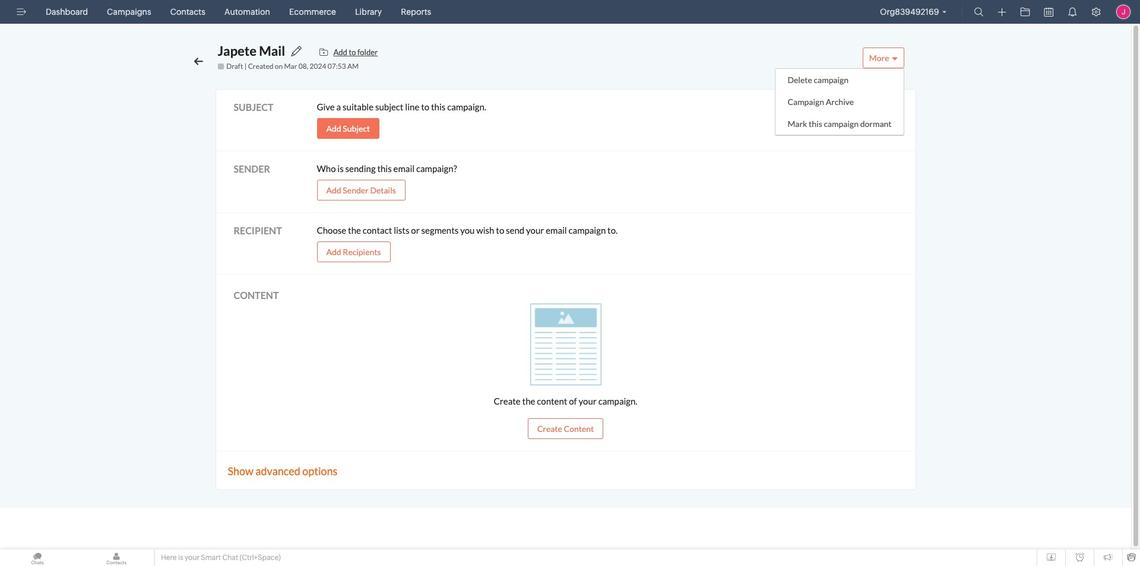 Task type: locate. For each thing, give the bounding box(es) containing it.
contacts
[[170, 7, 206, 17]]

org839492169
[[881, 7, 940, 17]]

calendar image
[[1045, 7, 1054, 17]]

configure settings image
[[1092, 7, 1102, 17]]

library link
[[351, 0, 387, 24]]

reports
[[401, 7, 432, 17]]

your
[[185, 554, 200, 563]]

(ctrl+space)
[[240, 554, 281, 563]]

chat
[[222, 554, 238, 563]]

campaigns
[[107, 7, 151, 17]]

contacts image
[[79, 550, 154, 567]]

reports link
[[396, 0, 436, 24]]

here is your smart chat (ctrl+space)
[[161, 554, 281, 563]]

library
[[355, 7, 382, 17]]

quick actions image
[[999, 8, 1007, 17]]

dashboard link
[[41, 0, 93, 24]]

ecommerce
[[289, 7, 336, 17]]

chats image
[[0, 550, 75, 567]]



Task type: describe. For each thing, give the bounding box(es) containing it.
smart
[[201, 554, 221, 563]]

notifications image
[[1068, 7, 1078, 17]]

ecommerce link
[[285, 0, 341, 24]]

here
[[161, 554, 177, 563]]

folder image
[[1021, 7, 1031, 17]]

search image
[[975, 7, 984, 17]]

dashboard
[[46, 7, 88, 17]]

automation
[[225, 7, 270, 17]]

contacts link
[[166, 0, 210, 24]]

automation link
[[220, 0, 275, 24]]

is
[[178, 554, 183, 563]]

campaigns link
[[102, 0, 156, 24]]



Task type: vqa. For each thing, say whether or not it's contained in the screenshot.
Sales Motivator Icon
no



